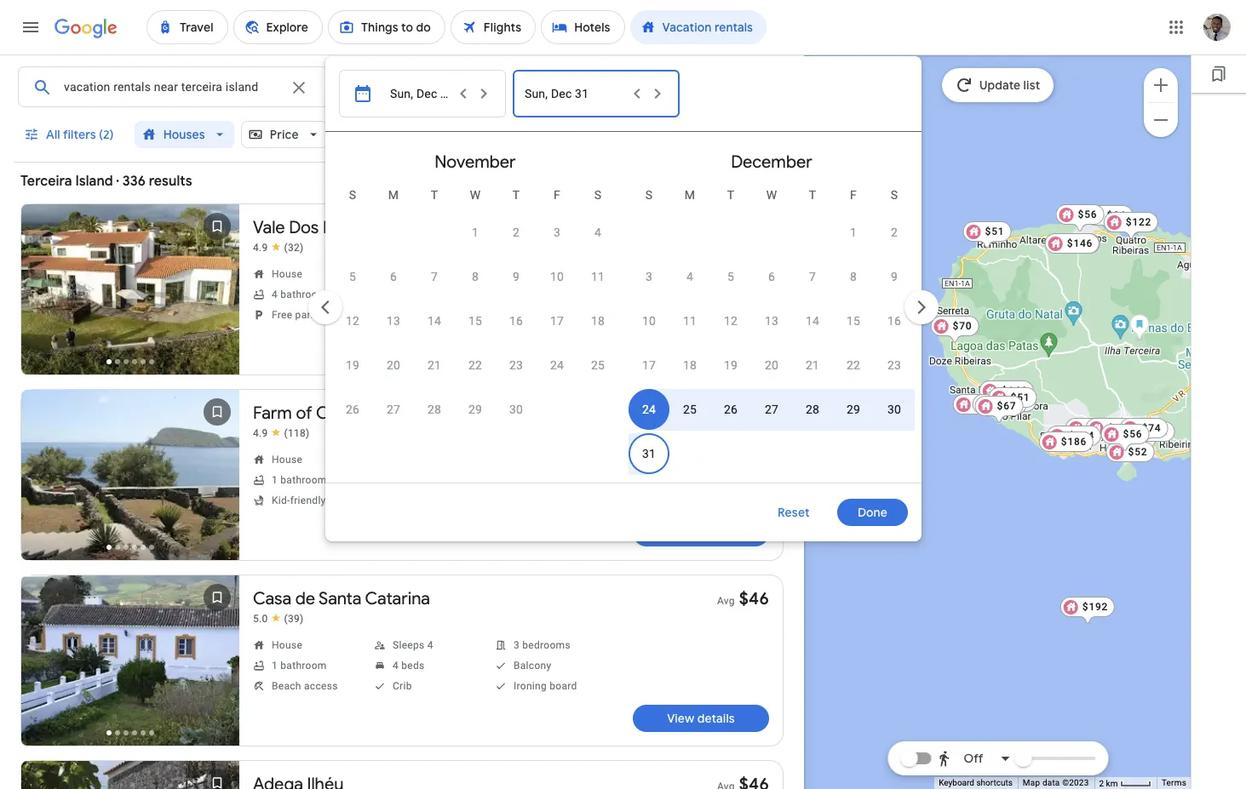 Task type: describe. For each thing, give the bounding box(es) containing it.
set check-out one day later. image
[[648, 84, 668, 104]]

1 horizontal spatial $146 link
[[1045, 233, 1100, 253]]

mon, nov 20 element
[[387, 357, 400, 374]]

2 13 button from the left
[[751, 301, 792, 342]]

guest
[[364, 127, 398, 142]]

wed, nov 1 element
[[472, 224, 479, 241]]

reset
[[778, 505, 810, 521]]

1 horizontal spatial $63
[[1149, 426, 1168, 438]]

tue, nov 14 element
[[428, 313, 441, 330]]

$86 link
[[1085, 205, 1133, 234]]

thu, dec 14 element
[[806, 313, 820, 330]]

0 horizontal spatial $51
[[985, 225, 1005, 237]]

2 20 button from the left
[[751, 345, 792, 386]]

fri, nov 10 element
[[550, 268, 564, 285]]

12 button inside december row group
[[711, 301, 751, 342]]

all
[[46, 127, 60, 142]]

5 out of 5 stars from 39 reviews image
[[253, 613, 304, 626]]

wed, nov 8 element
[[472, 268, 479, 285]]

14 for "tue, nov 14" element
[[428, 314, 441, 328]]

2 6 button from the left
[[751, 256, 792, 297]]

17 for the fri, nov 17 element
[[550, 314, 564, 328]]

(2)
[[99, 127, 114, 142]]

0 vertical spatial 24
[[441, 87, 454, 101]]

done
[[858, 505, 888, 521]]

mon, dec 11 element
[[683, 313, 697, 330]]

21 for tue, nov 21 element
[[428, 359, 441, 372]]

$114
[[1087, 422, 1113, 434]]

Check-out text field
[[548, 67, 688, 107]]

0 vertical spatial $70 link
[[931, 316, 979, 345]]

december
[[731, 152, 813, 173]]

grid inside dialog
[[332, 139, 915, 493]]

2 27 button from the left
[[751, 389, 792, 430]]

dec for 31
[[551, 87, 572, 101]]

tue, nov 7 element
[[431, 268, 438, 285]]

26 for sun, nov 26 element
[[346, 403, 360, 417]]

w for december
[[767, 188, 777, 202]]

w for november
[[470, 188, 481, 202]]

photos list for (32)
[[21, 204, 239, 389]]

$74 link
[[1120, 418, 1168, 447]]

mon, dec 25 element
[[683, 401, 697, 418]]

0 vertical spatial 31
[[575, 87, 589, 101]]

$74
[[1142, 422, 1161, 434]]

$212
[[975, 398, 1001, 410]]

©2023
[[1063, 779, 1089, 788]]

shortcuts
[[977, 779, 1013, 788]]

$186
[[1061, 436, 1087, 448]]

4 t from the left
[[809, 188, 816, 202]]

$192
[[1082, 601, 1108, 613]]

m for december
[[685, 188, 695, 202]]

28 for tue, nov 28 'element'
[[428, 403, 441, 417]]

zoom in map image
[[1151, 75, 1172, 95]]

$146 for left $146 link
[[1001, 385, 1027, 397]]

1 t from the left
[[431, 188, 438, 202]]

thu, dec 28 element
[[806, 401, 820, 418]]

18 for mon, dec 18 element at the top right of the page
[[683, 359, 697, 372]]

0 horizontal spatial 18 button
[[578, 301, 619, 342]]

update list button
[[942, 68, 1054, 102]]

24 for leftmost 24 button
[[550, 359, 564, 372]]

1 vertical spatial $70 link
[[975, 396, 1023, 425]]

row containing 24
[[629, 388, 915, 432]]

30 for sat, dec 30 element
[[888, 403, 902, 417]]

31 button
[[629, 434, 670, 475]]

2 14 button from the left
[[792, 301, 833, 342]]

21 for thu, dec 21 element
[[806, 359, 820, 372]]

keyboard
[[939, 779, 975, 788]]

15 for wed, nov 15 element on the left top
[[469, 314, 482, 328]]

0 vertical spatial 4 button
[[578, 212, 619, 253]]

sun, for sun, dec 24
[[390, 87, 413, 101]]

sun, dec 3 element
[[646, 268, 653, 285]]

terms link
[[1162, 779, 1187, 788]]

details for $46
[[698, 711, 735, 727]]

6 button inside november row group
[[373, 256, 414, 297]]

avg $46
[[717, 589, 769, 610]]

3 for sun, dec 3 element
[[646, 270, 653, 284]]

1 button for december
[[833, 212, 874, 253]]

view details button for $46
[[633, 706, 769, 733]]

$70 for top $70 link
[[953, 320, 972, 332]]

terms
[[1162, 779, 1187, 788]]

sat, nov 18 element
[[591, 313, 605, 330]]

thu, nov 2 element
[[513, 224, 520, 241]]

27 for 'mon, nov 27' element
[[387, 403, 400, 417]]

list
[[1024, 78, 1041, 93]]

amenities
[[603, 127, 660, 142]]

1 button for november
[[455, 212, 496, 253]]

1 s from the left
[[349, 188, 356, 202]]

(118)
[[284, 428, 310, 440]]

1 horizontal spatial 17 button
[[629, 345, 670, 386]]

1 vertical spatial 24 button
[[629, 389, 670, 430]]

2 15 button from the left
[[833, 301, 874, 342]]

$117
[[1126, 216, 1152, 228]]

photos list for (118)
[[21, 390, 239, 575]]

set check-in one day earlier. image
[[453, 84, 474, 104]]

houses
[[163, 127, 205, 142]]

quinta da nasce água- twin 7 image
[[1135, 417, 1142, 424]]

2 km button
[[1094, 778, 1157, 790]]

3 for fri, nov 3 element
[[554, 226, 561, 239]]

6 for mon, nov 6 element
[[390, 270, 397, 284]]

8 for the wed, nov 8 element
[[472, 270, 479, 284]]

2 26 button from the left
[[711, 389, 751, 430]]

1 vertical spatial $56 link
[[1101, 424, 1149, 453]]

2 16 button from the left
[[874, 301, 915, 342]]

0 horizontal spatial $142
[[995, 398, 1021, 410]]

price button
[[241, 121, 328, 148]]

23 for thu, nov 23 element
[[509, 359, 523, 372]]

island · 336
[[75, 173, 146, 190]]

sat, dec 2 element
[[891, 224, 898, 241]]

19 for tue, dec 19 element
[[724, 359, 738, 372]]

set check-in one day later. image
[[474, 84, 494, 104]]

29 for wed, nov 29 "element"
[[469, 403, 482, 417]]

$67
[[997, 400, 1016, 412]]

26 for tue, dec 26 element at bottom right
[[724, 403, 738, 417]]

1 22 button from the left
[[455, 345, 496, 386]]

$52 link
[[1106, 442, 1155, 462]]

thu, nov 16 element
[[509, 313, 523, 330]]

details for $76
[[698, 526, 735, 541]]

0 horizontal spatial 24 button
[[537, 345, 578, 386]]

1 29 button from the left
[[455, 389, 496, 430]]

sat, nov 11 element
[[591, 268, 605, 285]]

22 for fri, dec 22 'element'
[[847, 359, 861, 372]]

1 horizontal spatial $142 link
[[1105, 421, 1160, 449]]

1 13 button from the left
[[373, 301, 414, 342]]

update list
[[980, 78, 1041, 93]]

$117 link
[[1104, 212, 1159, 241]]

houses button
[[134, 121, 234, 148]]

4 photos list from the top
[[21, 762, 239, 790]]

$86
[[1107, 209, 1126, 221]]

0 vertical spatial 17 button
[[537, 301, 578, 342]]

1 vertical spatial $51
[[1011, 392, 1030, 403]]

1 14 button from the left
[[414, 301, 455, 342]]

2 for december
[[891, 226, 898, 239]]

2 19 button from the left
[[711, 345, 751, 386]]

off
[[964, 752, 984, 767]]

$146 for the right $146 link
[[1067, 237, 1093, 249]]

1 20 button from the left
[[373, 345, 414, 386]]

2 t from the left
[[513, 188, 520, 202]]

sun, dec 24 button
[[380, 85, 454, 102]]

0 horizontal spatial $146 link
[[979, 380, 1034, 409]]

2 inside button
[[1100, 779, 1104, 789]]

$212 link
[[953, 394, 1008, 415]]

22 for wed, nov 22 element
[[469, 359, 482, 372]]

2 23 button from the left
[[874, 345, 915, 386]]

2 km
[[1100, 779, 1120, 789]]

avg for $46
[[717, 596, 735, 608]]

$28
[[1130, 432, 1149, 444]]

all filters (2) button
[[14, 121, 128, 148]]

$144
[[1069, 430, 1095, 442]]

1 for december
[[850, 226, 857, 239]]

zoom out map image
[[1151, 109, 1172, 130]]

update
[[980, 78, 1021, 93]]

filters form
[[14, 55, 942, 591]]

view details link for $76
[[633, 520, 769, 547]]

0 horizontal spatial 25 button
[[578, 345, 619, 386]]

1 vertical spatial $142
[[1128, 425, 1153, 437]]

2 s from the left
[[594, 188, 602, 202]]

clear image
[[289, 78, 309, 98]]

all filters (2)
[[46, 127, 114, 142]]

fri, nov 17 element
[[550, 313, 564, 330]]

data
[[1043, 779, 1060, 788]]

(32)
[[284, 242, 304, 254]]

terceira
[[20, 173, 72, 190]]

$192 link
[[1060, 597, 1115, 626]]

1 15 button from the left
[[455, 301, 496, 342]]

sat, dec 30 element
[[888, 401, 902, 418]]

12 for sun, nov 12 element in the left top of the page
[[346, 314, 360, 328]]

rating
[[401, 127, 435, 142]]

rooms
[[499, 127, 538, 142]]

$122 for $122 link to the left
[[1004, 396, 1030, 408]]

sat, nov 4 element
[[595, 224, 602, 241]]

3 button inside november row group
[[537, 212, 578, 253]]

29 for fri, dec 29 element
[[847, 403, 861, 417]]

row inside december row group
[[833, 204, 915, 255]]

0 horizontal spatial $63
[[1108, 422, 1127, 434]]

0 horizontal spatial $142 link
[[972, 394, 1027, 423]]

1 vertical spatial 18 button
[[670, 345, 711, 386]]

3 s from the left
[[646, 188, 653, 202]]

0 vertical spatial $56 link
[[1056, 204, 1104, 233]]

23 for sat, dec 23 element
[[888, 359, 902, 372]]

november
[[435, 152, 516, 173]]

row containing 19
[[332, 343, 619, 388]]

27 for 'wed, dec 27' element
[[765, 403, 779, 417]]

view for $76
[[667, 526, 695, 541]]

1 horizontal spatial 4 button
[[670, 256, 711, 297]]

3 button inside row
[[629, 256, 670, 297]]

$76
[[742, 403, 769, 424]]

row containing 3
[[629, 255, 915, 299]]

thu, nov 23 element
[[509, 357, 523, 374]]

11 for mon, dec 11 element
[[683, 314, 697, 328]]

fri, dec 15 element
[[847, 313, 861, 330]]

1 5 button from the left
[[332, 256, 373, 297]]

fri, dec 29 element
[[847, 401, 861, 418]]

wed, dec 6 element
[[768, 268, 775, 285]]

1 vertical spatial $51 link
[[988, 387, 1037, 416]]

row containing 10
[[629, 299, 915, 343]]

1 30 button from the left
[[496, 389, 537, 430]]

0 horizontal spatial 10 button
[[537, 256, 578, 297]]

sun, for sun, dec 31
[[525, 87, 548, 101]]

10 for fri, nov 10 element
[[550, 270, 564, 284]]

2 8 button from the left
[[833, 256, 874, 297]]

amenities button
[[574, 121, 689, 148]]

results
[[149, 173, 192, 190]]

dec for 24
[[417, 87, 437, 101]]

photos list for (39)
[[21, 576, 239, 761]]

sat, dec 23 element
[[888, 357, 902, 374]]

wed, dec 27 element
[[765, 401, 779, 418]]

0 vertical spatial $51 link
[[963, 221, 1011, 250]]

0 horizontal spatial $122 link
[[982, 392, 1037, 421]]

25 for mon, dec 25 element
[[683, 403, 697, 417]]

thu, nov 9 element
[[513, 268, 520, 285]]



Task type: locate. For each thing, give the bounding box(es) containing it.
$146 link
[[1045, 233, 1100, 253], [979, 380, 1034, 409]]

0 horizontal spatial 16 button
[[496, 301, 537, 342]]

0 horizontal spatial 1
[[472, 226, 479, 239]]

2 29 button from the left
[[833, 389, 874, 430]]

8 for fri, dec 8 element
[[850, 270, 857, 284]]

7 for tue, nov 7 element
[[431, 270, 438, 284]]

wed, nov 29 element
[[469, 401, 482, 418]]

2 13 from the left
[[765, 314, 779, 328]]

2 inside december row group
[[891, 226, 898, 239]]

28 button left fri, dec 29 element
[[792, 389, 833, 430]]

thu, nov 30 element
[[509, 401, 523, 418]]

row
[[455, 204, 619, 255], [833, 204, 915, 255], [332, 255, 619, 299], [629, 255, 915, 299], [332, 299, 619, 343], [629, 299, 915, 343], [332, 343, 619, 388], [629, 343, 915, 388], [332, 388, 537, 432], [629, 388, 915, 432]]

27 inside november row group
[[387, 403, 400, 417]]

1 horizontal spatial 10
[[642, 314, 656, 328]]

1 12 button from the left
[[332, 301, 373, 342]]

4.9 out of 5 stars from 118 reviews image
[[253, 427, 310, 441]]

1 horizontal spatial $51
[[1011, 392, 1030, 403]]

25 for 'sat, nov 25' 'element'
[[591, 359, 605, 372]]

15 left "sat, dec 16" element
[[847, 314, 861, 328]]

16 for "sat, dec 16" element
[[888, 314, 902, 328]]

26 inside december row group
[[724, 403, 738, 417]]

mon, nov 27 element
[[387, 401, 400, 418]]

2 5 button from the left
[[711, 256, 751, 297]]

1 12 from the left
[[346, 314, 360, 328]]

7
[[431, 270, 438, 284], [809, 270, 816, 284]]

1 vertical spatial 25
[[683, 403, 697, 417]]

november row group
[[332, 139, 619, 476]]

4 for mon, dec 4 element
[[687, 270, 694, 284]]

9 button right fri, dec 8 element
[[874, 256, 915, 297]]

thu, dec 21 element
[[806, 357, 820, 374]]

reset button
[[758, 493, 831, 533]]

1 1 button from the left
[[455, 212, 496, 253]]

fri, nov 3 element
[[554, 224, 561, 241]]

10 for sun, dec 10 element
[[642, 314, 656, 328]]

2 8 from the left
[[850, 270, 857, 284]]

1 26 button from the left
[[332, 389, 373, 430]]

1 dec from the left
[[417, 87, 437, 101]]

1 horizontal spatial 3 button
[[629, 256, 670, 297]]

11 inside december row group
[[683, 314, 697, 328]]

avg inside the avg $46
[[717, 596, 735, 608]]

12 for tue, dec 12 element
[[724, 314, 738, 328]]

22 right thu, dec 21 element
[[847, 359, 861, 372]]

t
[[431, 188, 438, 202], [513, 188, 520, 202], [727, 188, 735, 202], [809, 188, 816, 202]]

1 1 from the left
[[472, 226, 479, 239]]

tue, nov 28 element
[[428, 401, 441, 418]]

20 button right the sun, nov 19 element
[[373, 345, 414, 386]]

1 horizontal spatial 7
[[809, 270, 816, 284]]

1 horizontal spatial 25 button
[[670, 389, 711, 430]]

off button
[[933, 739, 1017, 780]]

12 right mon, dec 11 element
[[724, 314, 738, 328]]

2 6 from the left
[[768, 270, 775, 284]]

1 28 button from the left
[[414, 389, 455, 430]]

keyboard shortcuts button
[[939, 778, 1013, 790]]

11 button
[[578, 256, 619, 297], [670, 301, 711, 342]]

$52
[[1128, 446, 1148, 458]]

21 button inside december row group
[[792, 345, 833, 386]]

23 button
[[496, 345, 537, 386], [874, 345, 915, 386]]

2 27 from the left
[[765, 403, 779, 417]]

26 button left 'mon, nov 27' element
[[332, 389, 373, 430]]

0 horizontal spatial 28
[[428, 403, 441, 417]]

1 horizontal spatial 8
[[850, 270, 857, 284]]

1 horizontal spatial 27
[[765, 403, 779, 417]]

2 26 from the left
[[724, 403, 738, 417]]

26 button
[[332, 389, 373, 430], [711, 389, 751, 430]]

0 horizontal spatial 24
[[441, 87, 454, 101]]

2 horizontal spatial 2
[[1100, 779, 1104, 789]]

22 inside november row group
[[469, 359, 482, 372]]

view for $46
[[667, 711, 695, 727]]

6 right sun, nov 5 element
[[390, 270, 397, 284]]

sun, nov 5 element
[[349, 268, 356, 285]]

10 button
[[537, 256, 578, 297], [629, 301, 670, 342]]

24 inside november row group
[[550, 359, 564, 372]]

4.9
[[253, 242, 268, 254], [253, 428, 268, 440]]

tue, dec 26 element
[[724, 401, 738, 418]]

$144 link
[[1047, 426, 1102, 455]]

1 horizontal spatial w
[[767, 188, 777, 202]]

0 vertical spatial 24 button
[[537, 345, 578, 386]]

w inside december row group
[[767, 188, 777, 202]]

view details link for $46
[[633, 706, 769, 733]]

8 button left thu, nov 9 element
[[455, 256, 496, 297]]

mon, nov 6 element
[[390, 268, 397, 285]]

view details button
[[633, 520, 769, 547], [633, 706, 769, 733]]

18 right the fri, nov 17 element
[[591, 314, 605, 328]]

1 horizontal spatial 2
[[891, 226, 898, 239]]

1 vertical spatial $56
[[1123, 428, 1143, 440]]

map
[[1023, 779, 1041, 788]]

1 horizontal spatial 6 button
[[751, 256, 792, 297]]

2 for november
[[513, 226, 520, 239]]

0 vertical spatial 11 button
[[578, 256, 619, 297]]

wed, dec 20 element
[[765, 357, 779, 374]]

2 photos list from the top
[[21, 390, 239, 575]]

14 button right wed, dec 13 element
[[792, 301, 833, 342]]

1 13 from the left
[[387, 314, 400, 328]]

1 4.9 from the top
[[253, 242, 268, 254]]

2 view details button from the top
[[633, 706, 769, 733]]

1
[[472, 226, 479, 239], [850, 226, 857, 239]]

19 inside december row group
[[724, 359, 738, 372]]

15 for fri, dec 15 element
[[847, 314, 861, 328]]

f for december
[[850, 188, 857, 202]]

2 1 button from the left
[[833, 212, 874, 253]]

26 button left 'wed, dec 27' element
[[711, 389, 751, 430]]

6 for wed, dec 6 element
[[768, 270, 775, 284]]

3 button left mon, dec 4 element
[[629, 256, 670, 297]]

24
[[441, 87, 454, 101], [550, 359, 564, 372], [642, 403, 656, 417]]

1 27 button from the left
[[373, 389, 414, 430]]

19 for the sun, nov 19 element
[[346, 359, 360, 372]]

27 inside december row group
[[765, 403, 779, 417]]

4.9 inside image
[[253, 428, 268, 440]]

fri, nov 24 element
[[550, 357, 564, 374]]

1 2 button from the left
[[496, 212, 537, 253]]

1 horizontal spatial 13
[[765, 314, 779, 328]]

s up the sat, dec 2 element
[[891, 188, 898, 202]]

22 button right tue, nov 21 element
[[455, 345, 496, 386]]

23 right fri, dec 22 'element'
[[888, 359, 902, 372]]

2 details from the top
[[698, 711, 735, 727]]

main menu image
[[20, 17, 41, 37]]

2 sun, from the left
[[525, 87, 548, 101]]

done button
[[838, 493, 908, 533]]

row containing 26
[[332, 388, 537, 432]]

1 details from the top
[[698, 526, 735, 541]]

28 inside december row group
[[806, 403, 820, 417]]

previous image
[[305, 287, 346, 328]]

23 button right wed, nov 22 element
[[496, 345, 537, 386]]

row containing 17
[[629, 343, 915, 388]]

29
[[469, 403, 482, 417], [847, 403, 861, 417]]

26
[[346, 403, 360, 417], [724, 403, 738, 417]]

9 inside november row group
[[513, 270, 520, 284]]

1 vertical spatial 10 button
[[629, 301, 670, 342]]

18 button right the fri, nov 17 element
[[578, 301, 619, 342]]

1 horizontal spatial 4
[[687, 270, 694, 284]]

casa da fajã, $70 image
[[1190, 438, 1238, 467]]

17
[[550, 314, 564, 328], [642, 359, 656, 372]]

sun,
[[390, 87, 413, 101], [525, 87, 548, 101]]

26 left $76
[[724, 403, 738, 417]]

mon, nov 13 element
[[387, 313, 400, 330]]

4 right sun, dec 3 element
[[687, 270, 694, 284]]

$56 down quinta da nasce água- twin 6 icon
[[1123, 428, 1143, 440]]

5 left wed, dec 6 element
[[728, 270, 734, 284]]

1 27 from the left
[[387, 403, 400, 417]]

13 left "thu, dec 14" "element" at the right top of page
[[765, 314, 779, 328]]

1 horizontal spatial 9
[[891, 270, 898, 284]]

1 view details button from the top
[[633, 520, 769, 547]]

24 left mon, dec 25 element
[[642, 403, 656, 417]]

10 right thu, nov 9 element
[[550, 270, 564, 284]]

2 12 button from the left
[[711, 301, 751, 342]]

$56 for the topmost $56 link
[[1078, 208, 1097, 220]]

5
[[349, 270, 356, 284], [728, 270, 734, 284]]

sun, nov 12 element
[[346, 313, 360, 330]]

dialog inside "filters" form
[[305, 56, 942, 542]]

0 horizontal spatial 20 button
[[373, 345, 414, 386]]

s down guest rating popup button
[[349, 188, 356, 202]]

1 26 from the left
[[346, 403, 360, 417]]

16 inside november row group
[[509, 314, 523, 328]]

21 inside november row group
[[428, 359, 441, 372]]

15 button left thu, nov 16 "element"
[[455, 301, 496, 342]]

0 vertical spatial details
[[698, 526, 735, 541]]

0 vertical spatial $122 link
[[1104, 212, 1159, 241]]

dec inside sun, dec 24 button
[[417, 87, 437, 101]]

quinta da nasce água- twin 6 image
[[1135, 418, 1142, 425]]

21 button left wed, nov 22 element
[[414, 345, 455, 386]]

18 inside november row group
[[591, 314, 605, 328]]

1 vertical spatial 17 button
[[629, 345, 670, 386]]

2 21 from the left
[[806, 359, 820, 372]]

18
[[591, 314, 605, 328], [683, 359, 697, 372]]

1 21 button from the left
[[414, 345, 455, 386]]

25 right fri, nov 24 element at the left top of page
[[591, 359, 605, 372]]

1 horizontal spatial 17
[[642, 359, 656, 372]]

map data ©2023
[[1023, 779, 1089, 788]]

sun, nov 19 element
[[346, 357, 360, 374]]

11 right sun, dec 10 element
[[683, 314, 697, 328]]

1 horizontal spatial $122
[[1126, 216, 1152, 228]]

$122 link
[[1104, 212, 1159, 241], [982, 392, 1037, 421]]

1 6 button from the left
[[373, 256, 414, 297]]

7 for thu, dec 7 element
[[809, 270, 816, 284]]

25 inside november row group
[[591, 359, 605, 372]]

4 inside row
[[687, 270, 694, 284]]

1 8 from the left
[[472, 270, 479, 284]]

$304
[[1068, 237, 1094, 249]]

2 7 button from the left
[[792, 256, 833, 297]]

0 vertical spatial $122
[[1126, 216, 1152, 228]]

1 horizontal spatial 23
[[888, 359, 902, 372]]

4.9 out of 5 stars from 32 reviews image
[[253, 241, 304, 255]]

row containing 5
[[332, 255, 619, 299]]

1 horizontal spatial 30 button
[[874, 389, 915, 430]]

16 for thu, nov 16 "element"
[[509, 314, 523, 328]]

1 20 from the left
[[387, 359, 400, 372]]

1 16 button from the left
[[496, 301, 537, 342]]

10 inside december row group
[[642, 314, 656, 328]]

28 for the thu, dec 28 element in the right bottom of the page
[[806, 403, 820, 417]]

1 horizontal spatial dec
[[551, 87, 572, 101]]

29 button left thu, nov 30 element
[[455, 389, 496, 430]]

1 22 from the left
[[469, 359, 482, 372]]

11 inside november row group
[[591, 270, 605, 284]]

12 button inside november row group
[[332, 301, 373, 342]]

14 inside december row group
[[806, 314, 820, 328]]

25 left tue, dec 26 element at bottom right
[[683, 403, 697, 417]]

28 left wed, nov 29 "element"
[[428, 403, 441, 417]]

$122 for the right $122 link
[[1126, 216, 1152, 228]]

3
[[554, 226, 561, 239], [646, 270, 653, 284]]

4 right fri, nov 3 element
[[595, 226, 602, 239]]

30 right wed, nov 29 "element"
[[509, 403, 523, 417]]

fri, dec 1 element
[[850, 224, 857, 241]]

30 for thu, nov 30 element
[[509, 403, 523, 417]]

$70 for the bottom $70 link
[[997, 400, 1016, 412]]

0 horizontal spatial 9
[[513, 270, 520, 284]]

0 vertical spatial $142
[[995, 398, 1021, 410]]

0 horizontal spatial 8
[[472, 270, 479, 284]]

1 horizontal spatial 20 button
[[751, 345, 792, 386]]

dec
[[417, 87, 437, 101], [551, 87, 572, 101]]

26 left 'mon, nov 27' element
[[346, 403, 360, 417]]

0 vertical spatial $56
[[1078, 208, 1097, 220]]

4.9 left (118)
[[253, 428, 268, 440]]

f inside november row group
[[554, 188, 561, 202]]

0 horizontal spatial 2
[[513, 226, 520, 239]]

1 horizontal spatial 8 button
[[833, 256, 874, 297]]

7 button
[[414, 256, 455, 297], [792, 256, 833, 297]]

0 horizontal spatial 23 button
[[496, 345, 537, 386]]

21 inside december row group
[[806, 359, 820, 372]]

w down november
[[470, 188, 481, 202]]

29 inside november row group
[[469, 403, 482, 417]]

0 horizontal spatial 18
[[591, 314, 605, 328]]

$304 link
[[1046, 233, 1101, 253]]

1 5 from the left
[[349, 270, 356, 284]]

0 horizontal spatial 1 button
[[455, 212, 496, 253]]

dialog
[[305, 56, 942, 542]]

3 right thu, nov 2 element
[[554, 226, 561, 239]]

4.9 left (32) on the top left of page
[[253, 242, 268, 254]]

$28 link
[[1108, 428, 1156, 457]]

0 horizontal spatial 10
[[550, 270, 564, 284]]

20 button
[[373, 345, 414, 386], [751, 345, 792, 386]]

2 view details from the top
[[667, 711, 735, 727]]

tue, dec 12 element
[[724, 313, 738, 330]]

1 horizontal spatial 26 button
[[711, 389, 751, 430]]

28 left fri, dec 29 element
[[806, 403, 820, 417]]

tue, nov 21 element
[[428, 357, 441, 374]]

$70 link
[[931, 316, 979, 345], [975, 396, 1023, 425]]

0 horizontal spatial 13
[[387, 314, 400, 328]]

2 button for december
[[874, 212, 915, 253]]

29 left sat, dec 30 element
[[847, 403, 861, 417]]

30 button right wed, nov 29 "element"
[[496, 389, 537, 430]]

2 16 from the left
[[888, 314, 902, 328]]

1 vertical spatial view
[[667, 711, 695, 727]]

view details for $76
[[667, 526, 735, 541]]

dec up rooms popup button
[[551, 87, 572, 101]]

avg inside avg $76
[[720, 410, 737, 422]]

1 9 button from the left
[[496, 256, 537, 297]]

8 left thu, nov 9 element
[[472, 270, 479, 284]]

view details link
[[633, 520, 769, 547], [633, 706, 769, 733]]

1 horizontal spatial 14
[[806, 314, 820, 328]]

0 horizontal spatial 23
[[509, 359, 523, 372]]

$51 right $212
[[1011, 392, 1030, 403]]

1 horizontal spatial 18
[[683, 359, 697, 372]]

3 photos list from the top
[[21, 576, 239, 761]]

m for november
[[388, 188, 399, 202]]

28 button inside november row group
[[414, 389, 455, 430]]

$146 up $67
[[1001, 385, 1027, 397]]

$51 left $304 link
[[985, 225, 1005, 237]]

m inside november row group
[[388, 188, 399, 202]]

16 right wed, nov 15 element on the left top
[[509, 314, 523, 328]]

next image
[[901, 287, 942, 328]]

20 for wed, dec 20 element
[[765, 359, 779, 372]]

4 inside november row group
[[595, 226, 602, 239]]

sun, dec 24, departure date. element
[[642, 401, 656, 418]]

10 button left mon, dec 11 element
[[629, 301, 670, 342]]

$122
[[1126, 216, 1152, 228], [1004, 396, 1030, 408]]

2 right wed, nov 1 element
[[513, 226, 520, 239]]

3 t from the left
[[727, 188, 735, 202]]

1 horizontal spatial 5
[[728, 270, 734, 284]]

3 inside november row group
[[554, 226, 561, 239]]

29 left thu, nov 30 element
[[469, 403, 482, 417]]

2 view details link from the top
[[633, 706, 769, 733]]

1 16 from the left
[[509, 314, 523, 328]]

5 inside november row group
[[349, 270, 356, 284]]

f for november
[[554, 188, 561, 202]]

1 vertical spatial 3 button
[[629, 256, 670, 297]]

1 vertical spatial 4 button
[[670, 256, 711, 297]]

sat, dec 16 element
[[888, 313, 902, 330]]

set check-out one day earlier. image
[[627, 84, 648, 104]]

9
[[513, 270, 520, 284], [891, 270, 898, 284]]

24 inside december row group
[[642, 403, 656, 417]]

23 inside december row group
[[888, 359, 902, 372]]

sat, dec 9 element
[[891, 268, 898, 285]]

23 right wed, nov 22 element
[[509, 359, 523, 372]]

algar do carvão image
[[1130, 314, 1149, 341]]

1 vertical spatial 3
[[646, 270, 653, 284]]

4.9 for (118)
[[253, 428, 268, 440]]

2 15 from the left
[[847, 314, 861, 328]]

5.0
[[253, 613, 268, 625]]

dec inside sun, dec 31 button
[[551, 87, 572, 101]]

1 horizontal spatial 21 button
[[792, 345, 833, 386]]

1 horizontal spatial 11 button
[[670, 301, 711, 342]]

13
[[387, 314, 400, 328], [765, 314, 779, 328]]

13 inside december row group
[[765, 314, 779, 328]]

9 right the wed, nov 8 element
[[513, 270, 520, 284]]

5 inside december row group
[[728, 270, 734, 284]]

2 28 from the left
[[806, 403, 820, 417]]

16 button
[[496, 301, 537, 342], [874, 301, 915, 342]]

7 button left fri, dec 8 element
[[792, 256, 833, 297]]

1 horizontal spatial 27 button
[[751, 389, 792, 430]]

f
[[554, 188, 561, 202], [850, 188, 857, 202]]

0 vertical spatial 11
[[591, 270, 605, 284]]

15 inside november row group
[[469, 314, 482, 328]]

24 left 'set check-in one day later.' icon
[[441, 87, 454, 101]]

tue, dec 19 element
[[724, 357, 738, 374]]

2 22 button from the left
[[833, 345, 874, 386]]

view details button for $76
[[633, 520, 769, 547]]

dialog containing november
[[305, 56, 942, 542]]

sun, dec 17 element
[[642, 357, 656, 374]]

8 inside december row group
[[850, 270, 857, 284]]

dec left set check-in one day earlier. icon
[[417, 87, 437, 101]]

2 f from the left
[[850, 188, 857, 202]]

18 inside december row group
[[683, 359, 697, 372]]

18 for the sat, nov 18 element
[[591, 314, 605, 328]]

13 inside november row group
[[387, 314, 400, 328]]

wed, nov 15 element
[[469, 313, 482, 330]]

20 right tue, dec 19 element
[[765, 359, 779, 372]]

1 view details link from the top
[[633, 520, 769, 547]]

guest rating
[[364, 127, 435, 142]]

view
[[667, 526, 695, 541], [667, 711, 695, 727]]

1 horizontal spatial 21
[[806, 359, 820, 372]]

sun, dec 10 element
[[642, 313, 656, 330]]

2 29 from the left
[[847, 403, 861, 417]]

25 button left tue, dec 26 element at bottom right
[[670, 389, 711, 430]]

5 for sun, nov 5 element
[[349, 270, 356, 284]]

sun, dec 31
[[525, 87, 589, 101]]

30 inside november row group
[[509, 403, 523, 417]]

20 inside december row group
[[765, 359, 779, 372]]

1 horizontal spatial 20
[[765, 359, 779, 372]]

1 horizontal spatial 28 button
[[792, 389, 833, 430]]

4.9 inside image
[[253, 242, 268, 254]]

17 inside november row group
[[550, 314, 564, 328]]

view details
[[667, 526, 735, 541], [667, 711, 735, 727]]

1 inside november row group
[[472, 226, 479, 239]]

1 w from the left
[[470, 188, 481, 202]]

sun, dec 24
[[390, 87, 454, 101]]

$56 for the bottommost $56 link
[[1123, 428, 1143, 440]]

5 button left mon, nov 6 element
[[332, 256, 373, 297]]

$186 link
[[1039, 432, 1094, 452]]

17 button left mon, dec 18 element at the top right of the page
[[629, 345, 670, 386]]

23 button right fri, dec 22 'element'
[[874, 345, 915, 386]]

27 right tue, dec 26 element at bottom right
[[765, 403, 779, 417]]

0 vertical spatial 17
[[550, 314, 564, 328]]

1 29 from the left
[[469, 403, 482, 417]]

1 21 from the left
[[428, 359, 441, 372]]

0 vertical spatial 3 button
[[537, 212, 578, 253]]

6 button right sun, nov 5 element
[[373, 256, 414, 297]]

1 vertical spatial view details button
[[633, 706, 769, 733]]

27 right sun, nov 26 element
[[387, 403, 400, 417]]

price
[[270, 127, 299, 142]]

1 30 from the left
[[509, 403, 523, 417]]

guest rating button
[[335, 121, 464, 148]]

24 button
[[537, 345, 578, 386], [629, 389, 670, 430]]

18 button
[[578, 301, 619, 342], [670, 345, 711, 386]]

1 28 from the left
[[428, 403, 441, 417]]

$46
[[739, 589, 769, 610]]

31 down sun, dec 24, departure date. element
[[642, 447, 656, 461]]

0 vertical spatial 18 button
[[578, 301, 619, 342]]

0 horizontal spatial 25
[[591, 359, 605, 372]]

6 inside november row group
[[390, 270, 397, 284]]

0 horizontal spatial f
[[554, 188, 561, 202]]

1 horizontal spatial 9 button
[[874, 256, 915, 297]]

$114 link
[[1065, 418, 1120, 447]]

2 9 button from the left
[[874, 256, 915, 297]]

1 vertical spatial 4.9
[[253, 428, 268, 440]]

30 inside december row group
[[888, 403, 902, 417]]

0 horizontal spatial 26 button
[[332, 389, 373, 430]]

16 button right wed, nov 15 element on the left top
[[496, 301, 537, 342]]

9 button right the wed, nov 8 element
[[496, 256, 537, 297]]

11 for the "sat, nov 11" element
[[591, 270, 605, 284]]

2 m from the left
[[685, 188, 695, 202]]

0 horizontal spatial 14 button
[[414, 301, 455, 342]]

30 right fri, dec 29 element
[[888, 403, 902, 417]]

5 left mon, nov 6 element
[[349, 270, 356, 284]]

22 inside december row group
[[847, 359, 861, 372]]

6 inside december row group
[[768, 270, 775, 284]]

1 sun, from the left
[[390, 87, 413, 101]]

mon, dec 18 element
[[683, 357, 697, 374]]

2 7 from the left
[[809, 270, 816, 284]]

19 inside november row group
[[346, 359, 360, 372]]

19
[[346, 359, 360, 372], [724, 359, 738, 372]]

sat, nov 25 element
[[591, 357, 605, 374]]

0 horizontal spatial 12
[[346, 314, 360, 328]]

s up 'sat, nov 4' element
[[594, 188, 602, 202]]

18 right sun, dec 17 element
[[683, 359, 697, 372]]

sun, dec 31, return date. element
[[642, 446, 656, 463]]

tue, dec 5 element
[[728, 268, 734, 285]]

1 9 from the left
[[513, 270, 520, 284]]

8
[[472, 270, 479, 284], [850, 270, 857, 284]]

km
[[1106, 779, 1118, 789]]

$51
[[985, 225, 1005, 237], [1011, 392, 1030, 403]]

15 inside december row group
[[847, 314, 861, 328]]

16 button right fri, dec 15 element
[[874, 301, 915, 342]]

23 inside november row group
[[509, 359, 523, 372]]

1 vertical spatial $146
[[1001, 385, 1027, 397]]

28 inside november row group
[[428, 403, 441, 417]]

2 right fri, dec 1 element
[[891, 226, 898, 239]]

4 for 'sat, nov 4' element
[[595, 226, 602, 239]]

avg for $76
[[720, 410, 737, 422]]

13 for wed, dec 13 element
[[765, 314, 779, 328]]

keyboard shortcuts
[[939, 779, 1013, 788]]

fri, dec 22 element
[[847, 357, 861, 374]]

7 inside december row group
[[809, 270, 816, 284]]

10 inside november row group
[[550, 270, 564, 284]]

2 dec from the left
[[551, 87, 572, 101]]

6
[[390, 270, 397, 284], [768, 270, 775, 284]]

december row group
[[629, 139, 915, 476]]

19 button right mon, dec 18 element at the top right of the page
[[711, 345, 751, 386]]

1 for november
[[472, 226, 479, 239]]

details
[[698, 526, 735, 541], [698, 711, 735, 727]]

1 vertical spatial 11 button
[[670, 301, 711, 342]]

12
[[346, 314, 360, 328], [724, 314, 738, 328]]

2 button for november
[[496, 212, 537, 253]]

2 23 from the left
[[888, 359, 902, 372]]

filters
[[63, 127, 96, 142]]

rooms button
[[470, 121, 567, 148]]

f inside december row group
[[850, 188, 857, 202]]

7 inside november row group
[[431, 270, 438, 284]]

map region
[[665, 0, 1247, 790]]

19 button left 'mon, nov 20' element
[[332, 345, 373, 386]]

1 photos list from the top
[[21, 204, 239, 389]]

s down amenities on the top of the page
[[646, 188, 653, 202]]

29 inside december row group
[[847, 403, 861, 417]]

9 inside december row group
[[891, 270, 898, 284]]

4 button
[[578, 212, 619, 253], [670, 256, 711, 297]]

grid
[[332, 139, 915, 493]]

4 s from the left
[[891, 188, 898, 202]]

0 horizontal spatial 30
[[509, 403, 523, 417]]

25 button right fri, nov 24 element at the left top of page
[[578, 345, 619, 386]]

Check-in text field
[[382, 67, 520, 107]]

31 inside december row group
[[642, 447, 656, 461]]

sun, up guest rating popup button
[[390, 87, 413, 101]]

14 for "thu, dec 14" "element" at the right top of page
[[806, 314, 820, 328]]

13 for mon, nov 13 element
[[387, 314, 400, 328]]

13 button
[[373, 301, 414, 342], [751, 301, 792, 342]]

1 horizontal spatial $70
[[997, 400, 1016, 412]]

17 for sun, dec 17 element
[[642, 359, 656, 372]]

avg $76
[[720, 403, 769, 424]]

25 inside december row group
[[683, 403, 697, 417]]

14 right wed, dec 13 element
[[806, 314, 820, 328]]

2 5 from the left
[[728, 270, 734, 284]]

wed, nov 22 element
[[469, 357, 482, 374]]

fri, dec 8 element
[[850, 268, 857, 285]]

13 left "tue, nov 14" element
[[387, 314, 400, 328]]

27 button
[[373, 389, 414, 430], [751, 389, 792, 430]]

20 for 'mon, nov 20' element
[[387, 359, 400, 372]]

22 button right thu, dec 21 element
[[833, 345, 874, 386]]

0 horizontal spatial 26
[[346, 403, 360, 417]]

0 vertical spatial view
[[667, 526, 695, 541]]

28 button left wed, nov 29 "element"
[[414, 389, 455, 430]]

9 for thu, nov 9 element
[[513, 270, 520, 284]]

1 8 button from the left
[[455, 256, 496, 297]]

1 m from the left
[[388, 188, 399, 202]]

9 button
[[496, 256, 537, 297], [874, 256, 915, 297]]

f up fri, dec 1 element
[[850, 188, 857, 202]]

1 f from the left
[[554, 188, 561, 202]]

$146 down $86 link
[[1067, 237, 1093, 249]]

sun, dec 31 button
[[515, 85, 627, 102]]

1 15 from the left
[[469, 314, 482, 328]]

f up fri, nov 3 element
[[554, 188, 561, 202]]

grid containing november
[[332, 139, 915, 493]]

1 23 button from the left
[[496, 345, 537, 386]]

12 button right mon, dec 11 element
[[711, 301, 751, 342]]

2 2 button from the left
[[874, 212, 915, 253]]

m down guest rating
[[388, 188, 399, 202]]

photos list
[[21, 204, 239, 389], [21, 390, 239, 575], [21, 576, 239, 761], [21, 762, 239, 790]]

$56 left $86 at the top right of page
[[1078, 208, 1097, 220]]

6 left thu, dec 7 element
[[768, 270, 775, 284]]

2 30 button from the left
[[874, 389, 915, 430]]

9 for sat, dec 9 element
[[891, 270, 898, 284]]

1 horizontal spatial $122 link
[[1104, 212, 1159, 241]]

$56
[[1078, 208, 1097, 220], [1123, 428, 1143, 440]]

5 for tue, dec 5 element
[[728, 270, 734, 284]]

16 inside december row group
[[888, 314, 902, 328]]

w inside november row group
[[470, 188, 481, 202]]

0 vertical spatial 4.9
[[253, 242, 268, 254]]

1 vertical spatial 24
[[550, 359, 564, 372]]

m inside december row group
[[685, 188, 695, 202]]

sun, nov 26 element
[[346, 401, 360, 418]]

0 vertical spatial view details
[[667, 526, 735, 541]]

21 button inside november row group
[[414, 345, 455, 386]]

1 19 button from the left
[[332, 345, 373, 386]]

2 inside november row group
[[513, 226, 520, 239]]

2 4.9 from the top
[[253, 428, 268, 440]]

thu, dec 7 element
[[809, 268, 816, 285]]

19 button
[[332, 345, 373, 386], [711, 345, 751, 386]]

4.9 for (32)
[[253, 242, 268, 254]]

1 7 button from the left
[[414, 256, 455, 297]]

0 vertical spatial 10 button
[[537, 256, 578, 297]]

26 inside november row group
[[346, 403, 360, 417]]

(39)
[[284, 613, 304, 625]]

1 23 from the left
[[509, 359, 523, 372]]

avg
[[720, 410, 737, 422], [717, 596, 735, 608]]

12 button left mon, nov 13 element
[[332, 301, 373, 342]]

17 left mon, dec 18 element at the top right of the page
[[642, 359, 656, 372]]

16 right fri, dec 15 element
[[888, 314, 902, 328]]

mon, dec 4 element
[[687, 268, 694, 285]]

2 30 from the left
[[888, 403, 902, 417]]

1 view details from the top
[[667, 526, 735, 541]]

$67 link
[[975, 396, 1023, 425]]

avg left $76
[[720, 410, 737, 422]]

view details for $46
[[667, 711, 735, 727]]

1 vertical spatial avg
[[717, 596, 735, 608]]

1 horizontal spatial 19
[[724, 359, 738, 372]]

24 for bottommost 24 button
[[642, 403, 656, 417]]

1 horizontal spatial 25
[[683, 403, 697, 417]]

1 vertical spatial 10
[[642, 314, 656, 328]]

8 inside november row group
[[472, 270, 479, 284]]

28 button inside december row group
[[792, 389, 833, 430]]

20 inside november row group
[[387, 359, 400, 372]]

2 w from the left
[[767, 188, 777, 202]]

0 horizontal spatial 22
[[469, 359, 482, 372]]

19 left 'mon, nov 20' element
[[346, 359, 360, 372]]

wed, dec 13 element
[[765, 313, 779, 330]]

1 horizontal spatial 5 button
[[711, 256, 751, 297]]

17 inside december row group
[[642, 359, 656, 372]]

$146
[[1067, 237, 1093, 249], [1001, 385, 1027, 397]]

avg left $46
[[717, 596, 735, 608]]

12 inside december row group
[[724, 314, 738, 328]]

3 left mon, dec 4 element
[[646, 270, 653, 284]]

1 inside row
[[850, 226, 857, 239]]

1 19 from the left
[[346, 359, 360, 372]]

7 left fri, dec 8 element
[[809, 270, 816, 284]]

terceira island · 336 results
[[20, 173, 192, 190]]

row containing 12
[[332, 299, 619, 343]]

12 inside november row group
[[346, 314, 360, 328]]

1 vertical spatial 31
[[642, 447, 656, 461]]

0 horizontal spatial $70
[[953, 320, 972, 332]]

1 horizontal spatial 7 button
[[792, 256, 833, 297]]

1 7 from the left
[[431, 270, 438, 284]]

1 horizontal spatial $56
[[1123, 428, 1143, 440]]

29 button
[[455, 389, 496, 430], [833, 389, 874, 430]]

12 button
[[332, 301, 373, 342], [711, 301, 751, 342]]

15
[[469, 314, 482, 328], [847, 314, 861, 328]]

22
[[469, 359, 482, 372], [847, 359, 861, 372]]

14 inside november row group
[[428, 314, 441, 328]]

0 horizontal spatial 31
[[575, 87, 589, 101]]

17 right thu, nov 16 "element"
[[550, 314, 564, 328]]

3 inside december row group
[[646, 270, 653, 284]]

11 button right fri, nov 10 element
[[578, 256, 619, 297]]



Task type: vqa. For each thing, say whether or not it's contained in the screenshot.
"12.0" within 37 min 12.0 miles
no



